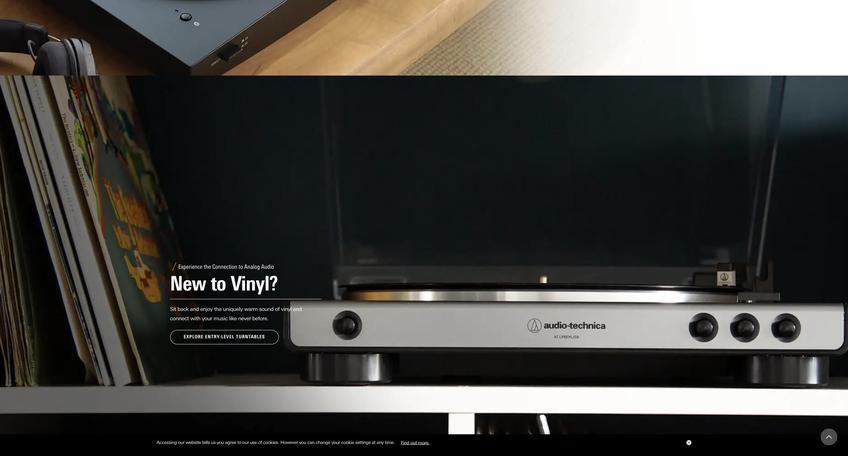 Task type: describe. For each thing, give the bounding box(es) containing it.
explore entry-level turntables button
[[170, 330, 279, 345]]

warm
[[244, 306, 258, 313]]

1 vertical spatial of
[[258, 440, 262, 445]]

at
[[372, 440, 376, 445]]

agree
[[225, 440, 236, 445]]

the
[[214, 306, 222, 313]]

more.
[[418, 440, 430, 445]]

time.
[[385, 440, 395, 445]]

out
[[411, 440, 417, 445]]

tells
[[202, 440, 210, 445]]

cookies.
[[263, 440, 279, 445]]

turntables | audio-technica image
[[0, 76, 849, 456]]

to
[[237, 440, 241, 445]]

explore entry-level turntables link
[[170, 330, 279, 345]]

change
[[316, 440, 331, 445]]

music
[[214, 316, 228, 322]]

find out more. link
[[396, 437, 435, 448]]

us
[[211, 440, 216, 445]]

connect
[[170, 316, 189, 322]]

cross image
[[688, 442, 690, 444]]

uniquely
[[223, 306, 243, 313]]

2 and from the left
[[293, 306, 302, 313]]

of inside sit back and enjoy the uniquely warm sound of vinyl and connect with your music like never before.
[[275, 306, 280, 313]]

turntables
[[236, 334, 265, 340]]

with
[[190, 316, 201, 322]]



Task type: vqa. For each thing, say whether or not it's contained in the screenshot.
Add to Compare button associated with AT LP3XBT image
no



Task type: locate. For each thing, give the bounding box(es) containing it.
1 you from the left
[[217, 440, 224, 445]]

1 horizontal spatial you
[[299, 440, 307, 445]]

accessing our website tells us you agree to our use of cookies. however you can change your cookie settings at any time.
[[157, 440, 396, 445]]

any
[[377, 440, 384, 445]]

however
[[281, 440, 298, 445]]

our right to
[[243, 440, 249, 445]]

1 horizontal spatial your
[[332, 440, 340, 445]]

sit
[[170, 306, 176, 313]]

your down enjoy
[[202, 316, 212, 322]]

accessing
[[157, 440, 177, 445]]

enjoy
[[200, 306, 213, 313]]

before.
[[253, 316, 269, 322]]

sound
[[259, 306, 274, 313]]

like
[[229, 316, 237, 322]]

cookie
[[341, 440, 354, 445]]

your
[[202, 316, 212, 322], [332, 440, 340, 445]]

0 horizontal spatial you
[[217, 440, 224, 445]]

sit back and enjoy the uniquely warm sound of vinyl and connect with your music like never before.
[[170, 306, 302, 322]]

0 horizontal spatial our
[[178, 440, 185, 445]]

1 our from the left
[[178, 440, 185, 445]]

0 vertical spatial of
[[275, 306, 280, 313]]

1 horizontal spatial of
[[275, 306, 280, 313]]

0 horizontal spatial of
[[258, 440, 262, 445]]

2 our from the left
[[243, 440, 249, 445]]

and right the vinyl
[[293, 306, 302, 313]]

and up 'with'
[[190, 306, 199, 313]]

and
[[190, 306, 199, 313], [293, 306, 302, 313]]

of right the "use"
[[258, 440, 262, 445]]

use
[[250, 440, 257, 445]]

of left the vinyl
[[275, 306, 280, 313]]

explore
[[184, 334, 204, 340]]

1 and from the left
[[190, 306, 199, 313]]

website
[[186, 440, 201, 445]]

1 vertical spatial your
[[332, 440, 340, 445]]

of
[[275, 306, 280, 313], [258, 440, 262, 445]]

your left cookie
[[332, 440, 340, 445]]

your inside sit back and enjoy the uniquely warm sound of vinyl and connect with your music like never before.
[[202, 316, 212, 322]]

level
[[221, 334, 235, 340]]

arrow up image
[[827, 434, 833, 440]]

find out more.
[[401, 440, 430, 445]]

you left can
[[299, 440, 307, 445]]

you
[[217, 440, 224, 445], [299, 440, 307, 445]]

you right us
[[217, 440, 224, 445]]

entry-
[[205, 334, 221, 340]]

vinyl
[[281, 306, 292, 313]]

explore entry-level turntables
[[184, 334, 265, 340]]

find
[[401, 440, 410, 445]]

1 horizontal spatial and
[[293, 306, 302, 313]]

0 horizontal spatial and
[[190, 306, 199, 313]]

back
[[178, 306, 189, 313]]

settings
[[356, 440, 371, 445]]

can
[[308, 440, 315, 445]]

2 you from the left
[[299, 440, 307, 445]]

1 horizontal spatial our
[[243, 440, 249, 445]]

our left website
[[178, 440, 185, 445]]

0 horizontal spatial your
[[202, 316, 212, 322]]

our
[[178, 440, 185, 445], [243, 440, 249, 445]]

never
[[238, 316, 251, 322]]

0 vertical spatial your
[[202, 316, 212, 322]]



